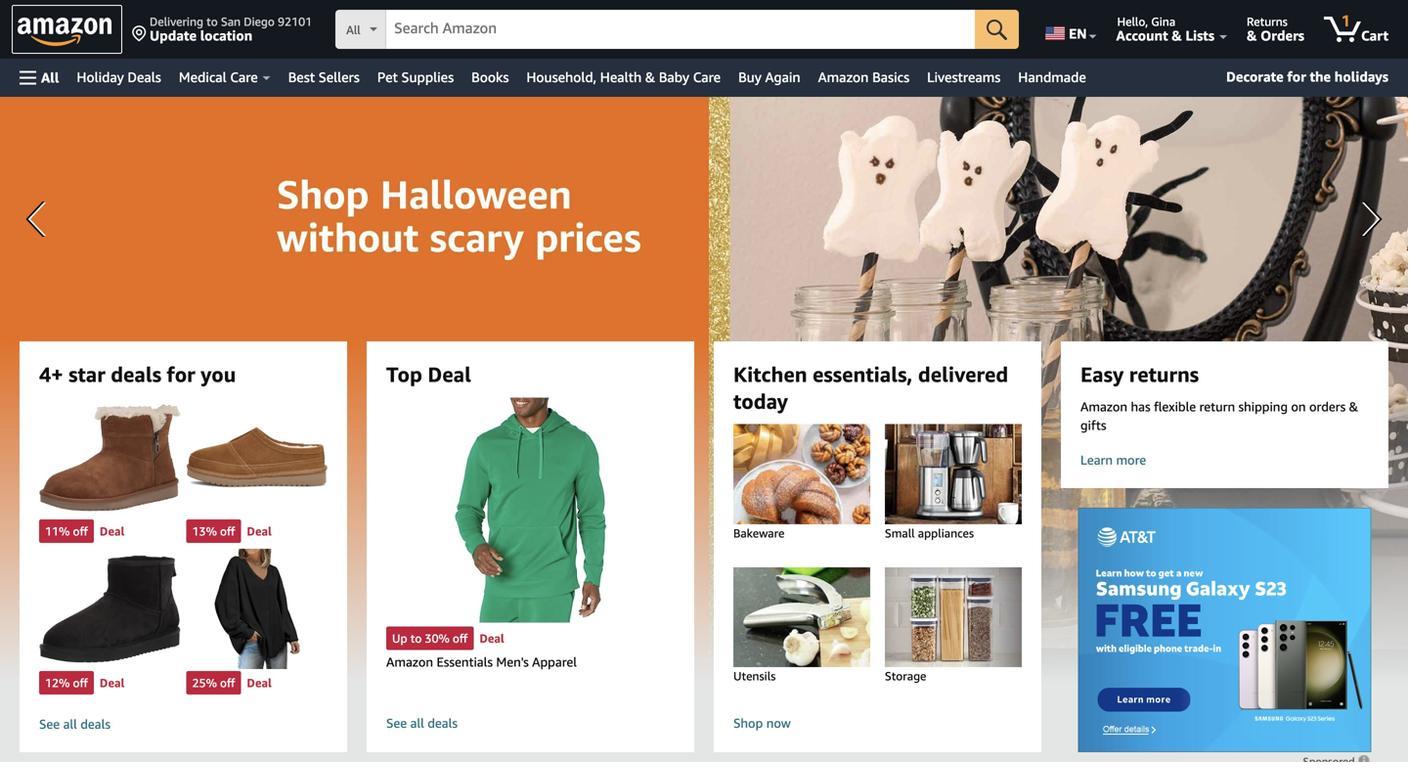 Task type: describe. For each thing, give the bounding box(es) containing it.
amazon essentials men's apparel image
[[455, 398, 607, 623]]

livestreams
[[928, 69, 1001, 85]]

learn more
[[1081, 453, 1147, 468]]

All search field
[[336, 10, 1020, 51]]

all button
[[11, 59, 68, 97]]

shop now link
[[734, 714, 1022, 733]]

30
[[425, 631, 439, 645]]

sellers
[[319, 69, 360, 85]]

delivered
[[919, 362, 1009, 386]]

medical care
[[179, 69, 258, 85]]

12%
[[45, 676, 70, 690]]

utensils
[[734, 669, 776, 683]]

decorate for the holidays link
[[1219, 65, 1397, 90]]

amazon image
[[18, 18, 113, 47]]

top
[[386, 362, 423, 386]]

apparel
[[532, 654, 577, 669]]

up
[[392, 631, 408, 645]]

amazon basics
[[819, 69, 910, 85]]

lists
[[1186, 27, 1215, 44]]

returns & orders
[[1247, 15, 1305, 44]]

shipping
[[1239, 399, 1288, 414]]

household, health & baby care
[[527, 69, 721, 85]]

buy
[[739, 69, 762, 85]]

medical care link
[[170, 64, 280, 91]]

amazon for amazon has flexible return shipping on orders & gifts
[[1081, 399, 1128, 414]]

1 horizontal spatial see
[[386, 716, 407, 731]]

all inside all button
[[41, 69, 59, 86]]

koolaburra by ugg women's graisen slipper, chestnut, 9 image
[[186, 398, 328, 518]]

small appliances
[[885, 526, 974, 540]]

4+
[[39, 362, 63, 386]]

pet supplies link
[[369, 64, 463, 91]]

learn more link
[[1081, 452, 1370, 469]]

11%
[[45, 525, 70, 538]]

& inside amazon has flexible return shipping on orders & gifts
[[1350, 399, 1359, 414]]

returns
[[1247, 15, 1288, 28]]

en link
[[1034, 5, 1106, 54]]

2 care from the left
[[693, 69, 721, 85]]

2 horizontal spatial deals
[[428, 716, 458, 731]]

books link
[[463, 64, 518, 91]]

off for 25% off
[[220, 676, 235, 690]]

livestreams link
[[919, 64, 1010, 91]]

0 horizontal spatial deals
[[80, 717, 111, 732]]

deal right top
[[428, 362, 472, 386]]

to for delivering to san diego 92101 update location
[[207, 15, 218, 28]]

best
[[288, 69, 315, 85]]

0 horizontal spatial see
[[39, 717, 60, 732]]

bakeware image
[[722, 424, 882, 524]]

update
[[150, 27, 197, 44]]

easy returns
[[1081, 362, 1200, 386]]

health
[[600, 69, 642, 85]]

deal for 13% off
[[247, 525, 272, 538]]

storage link
[[874, 567, 1034, 702]]

gina
[[1152, 15, 1176, 28]]

top deal
[[386, 362, 472, 386]]

none submit inside all search box
[[976, 10, 1020, 49]]

92101
[[278, 15, 312, 28]]

more
[[1117, 453, 1147, 468]]

deal for 25% off
[[247, 676, 272, 690]]

easy
[[1081, 362, 1124, 386]]

1 horizontal spatial all
[[410, 716, 424, 731]]

%
[[439, 631, 450, 645]]

amazon basics link
[[810, 64, 919, 91]]

off for 11% off
[[73, 525, 88, 538]]

en
[[1069, 25, 1087, 42]]

utensils link
[[722, 567, 882, 702]]

books
[[472, 69, 509, 85]]

hello,
[[1118, 15, 1149, 28]]

star
[[69, 362, 105, 386]]

orders
[[1261, 27, 1305, 44]]

25% off
[[192, 676, 235, 690]]

buy again
[[739, 69, 801, 85]]

& inside 'returns & orders'
[[1247, 27, 1258, 44]]

holiday deals
[[77, 69, 161, 85]]

13% off
[[192, 525, 235, 538]]

main content containing 4+ star deals for you
[[0, 97, 1409, 762]]

kitchen
[[734, 362, 808, 386]]



Task type: locate. For each thing, give the bounding box(es) containing it.
0 horizontal spatial to
[[207, 15, 218, 28]]

deal right '12% off'
[[100, 676, 125, 690]]

you
[[201, 362, 236, 386]]

again
[[766, 69, 801, 85]]

0 horizontal spatial see all deals
[[39, 717, 111, 732]]

appliances
[[918, 526, 974, 540]]

account & lists
[[1117, 27, 1215, 44]]

2 horizontal spatial amazon
[[1081, 399, 1128, 414]]

all down '12% off'
[[63, 717, 77, 732]]

amazon for amazon basics
[[819, 69, 869, 85]]

0 horizontal spatial all
[[63, 717, 77, 732]]

1 horizontal spatial amazon
[[819, 69, 869, 85]]

1 care from the left
[[230, 69, 258, 85]]

None submit
[[976, 10, 1020, 49]]

best sellers
[[288, 69, 360, 85]]

best sellers link
[[280, 64, 369, 91]]

to left san
[[207, 15, 218, 28]]

deals down essentials
[[428, 716, 458, 731]]

essentials
[[437, 654, 493, 669]]

0 horizontal spatial see all deals link
[[39, 716, 328, 733]]

1 horizontal spatial all
[[346, 23, 361, 37]]

see all deals link for top deal
[[386, 714, 675, 733]]

amazon down up
[[386, 654, 433, 669]]

decorate
[[1227, 68, 1284, 85]]

all inside all search box
[[346, 23, 361, 37]]

to inside delivering to san diego 92101 update location
[[207, 15, 218, 28]]

care
[[230, 69, 258, 85], [693, 69, 721, 85]]

1 horizontal spatial care
[[693, 69, 721, 85]]

today
[[734, 389, 788, 413]]

amazon has flexible return shipping on orders & gifts
[[1081, 399, 1359, 433]]

& right orders
[[1350, 399, 1359, 414]]

trendy queen sweatshirts for women long sleeve oversized shirts sweaters casual fall outfits pullover tops fashion winter clothes 2023 black image
[[186, 549, 328, 669]]

0 horizontal spatial all
[[41, 69, 59, 86]]

for left 'you'
[[167, 362, 195, 386]]

0 vertical spatial for
[[1288, 68, 1307, 85]]

main content
[[0, 97, 1409, 762]]

1 horizontal spatial to
[[411, 631, 422, 645]]

deals
[[111, 362, 161, 386], [428, 716, 458, 731], [80, 717, 111, 732]]

amazon up the 'gifts' on the bottom right
[[1081, 399, 1128, 414]]

holiday deals link
[[68, 64, 170, 91]]

delivering to san diego 92101 update location
[[150, 15, 312, 44]]

hello, gina
[[1118, 15, 1176, 28]]

& left lists
[[1172, 27, 1183, 44]]

off right "13%"
[[220, 525, 235, 538]]

off for 12% off
[[73, 676, 88, 690]]

all
[[346, 23, 361, 37], [41, 69, 59, 86]]

small appliances link
[[874, 424, 1034, 559]]

amazon for amazon essentials men's apparel
[[386, 654, 433, 669]]

off for 13% off
[[220, 525, 235, 538]]

holidays
[[1335, 68, 1389, 85]]

handmade
[[1019, 69, 1087, 85]]

11% off
[[45, 525, 88, 538]]

1 horizontal spatial for
[[1288, 68, 1307, 85]]

learn
[[1081, 453, 1113, 468]]

Search Amazon text field
[[387, 11, 976, 48]]

holiday
[[77, 69, 124, 85]]

on
[[1292, 399, 1307, 414]]

handmade link
[[1010, 64, 1096, 91]]

buy again link
[[730, 64, 810, 91]]

1 vertical spatial all
[[41, 69, 59, 86]]

koolaburra by ugg women's koola mini ii ankle boot, black, 12 image
[[39, 549, 181, 669]]

see all deals down essentials
[[386, 716, 458, 731]]

location
[[200, 27, 253, 44]]

for inside decorate for the holidays link
[[1288, 68, 1307, 85]]

gifts
[[1081, 418, 1107, 433]]

deal up amazon essentials men's apparel
[[480, 631, 505, 645]]

to
[[207, 15, 218, 28], [411, 631, 422, 645]]

san
[[221, 15, 241, 28]]

delivering
[[150, 15, 204, 28]]

off right %
[[453, 631, 468, 645]]

basics
[[873, 69, 910, 85]]

care right the medical
[[230, 69, 258, 85]]

4+ star deals for you
[[39, 362, 236, 386]]

bakeware
[[734, 526, 785, 540]]

see all deals link
[[386, 714, 675, 733], [39, 716, 328, 733]]

1 horizontal spatial see all deals link
[[386, 714, 675, 733]]

amazon essentials men's apparel
[[386, 654, 577, 669]]

for left the on the right
[[1288, 68, 1307, 85]]

deal right '25% off'
[[247, 676, 272, 690]]

return
[[1200, 399, 1236, 414]]

bakeware link
[[722, 424, 882, 559]]

amazon left basics
[[819, 69, 869, 85]]

care right baby
[[693, 69, 721, 85]]

deal for 12% off
[[100, 676, 125, 690]]

all down up to 30 % off
[[410, 716, 424, 731]]

flexible
[[1154, 399, 1197, 414]]

household,
[[527, 69, 597, 85]]

returns
[[1130, 362, 1200, 386]]

0 vertical spatial to
[[207, 15, 218, 28]]

small
[[885, 526, 915, 540]]

amazon inside the "navigation" navigation
[[819, 69, 869, 85]]

25%
[[192, 676, 217, 690]]

deal for 11% off
[[100, 525, 125, 538]]

0 horizontal spatial amazon
[[386, 654, 433, 669]]

the
[[1310, 68, 1332, 85]]

to left 30
[[411, 631, 422, 645]]

baby
[[659, 69, 690, 85]]

amazon inside amazon has flexible return shipping on orders & gifts
[[1081, 399, 1128, 414]]

navigation navigation
[[0, 0, 1409, 97]]

2 vertical spatial amazon
[[386, 654, 433, 669]]

shop
[[734, 716, 763, 731]]

& left baby
[[646, 69, 656, 85]]

see all deals down '12% off'
[[39, 717, 111, 732]]

has
[[1131, 399, 1151, 414]]

deal right 11% off
[[100, 525, 125, 538]]

utensils image
[[722, 567, 882, 667]]

0 vertical spatial all
[[346, 23, 361, 37]]

off right 11%
[[73, 525, 88, 538]]

orders
[[1310, 399, 1346, 414]]

1 horizontal spatial deals
[[111, 362, 161, 386]]

to for up to 30 % off
[[411, 631, 422, 645]]

shop now
[[734, 716, 791, 731]]

for
[[1288, 68, 1307, 85], [167, 362, 195, 386]]

storage image
[[874, 567, 1034, 667]]

see
[[386, 716, 407, 731], [39, 717, 60, 732]]

deals down '12% off'
[[80, 717, 111, 732]]

1 vertical spatial amazon
[[1081, 399, 1128, 414]]

supplies
[[402, 69, 454, 85]]

now
[[767, 716, 791, 731]]

12% off
[[45, 676, 88, 690]]

deals
[[128, 69, 161, 85]]

account
[[1117, 27, 1169, 44]]

0 horizontal spatial care
[[230, 69, 258, 85]]

1 vertical spatial for
[[167, 362, 195, 386]]

koolaburra by ugg women's aribel mini boot, chestnut, size 9 image
[[39, 398, 181, 518]]

diego
[[244, 15, 275, 28]]

all down the amazon image
[[41, 69, 59, 86]]

13%
[[192, 525, 217, 538]]

pet supplies
[[377, 69, 454, 85]]

1
[[1342, 11, 1351, 30]]

deal right 13% off
[[247, 525, 272, 538]]

1 horizontal spatial see all deals
[[386, 716, 458, 731]]

up to 30 % off
[[392, 631, 468, 645]]

all
[[410, 716, 424, 731], [63, 717, 77, 732]]

0 horizontal spatial for
[[167, 362, 195, 386]]

see all deals link down 25%
[[39, 716, 328, 733]]

household, health & baby care link
[[518, 64, 730, 91]]

see all deals
[[386, 716, 458, 731], [39, 717, 111, 732]]

all up sellers
[[346, 23, 361, 37]]

off right 25%
[[220, 676, 235, 690]]

& left orders
[[1247, 27, 1258, 44]]

amazon
[[819, 69, 869, 85], [1081, 399, 1128, 414], [386, 654, 433, 669]]

small appliances image
[[874, 424, 1034, 524]]

see down up
[[386, 716, 407, 731]]

1 vertical spatial to
[[411, 631, 422, 645]]

see down 12%
[[39, 717, 60, 732]]

essentials,
[[813, 362, 913, 386]]

men's
[[496, 654, 529, 669]]

see all deals link down men's
[[386, 714, 675, 733]]

deals right star
[[111, 362, 161, 386]]

off right 12%
[[73, 676, 88, 690]]

storage
[[885, 669, 927, 683]]

0 vertical spatial amazon
[[819, 69, 869, 85]]

pet
[[377, 69, 398, 85]]

see all deals link for 4+ star deals for you
[[39, 716, 328, 733]]

cart
[[1362, 27, 1389, 44]]



Task type: vqa. For each thing, say whether or not it's contained in the screenshot.
Atlantic
no



